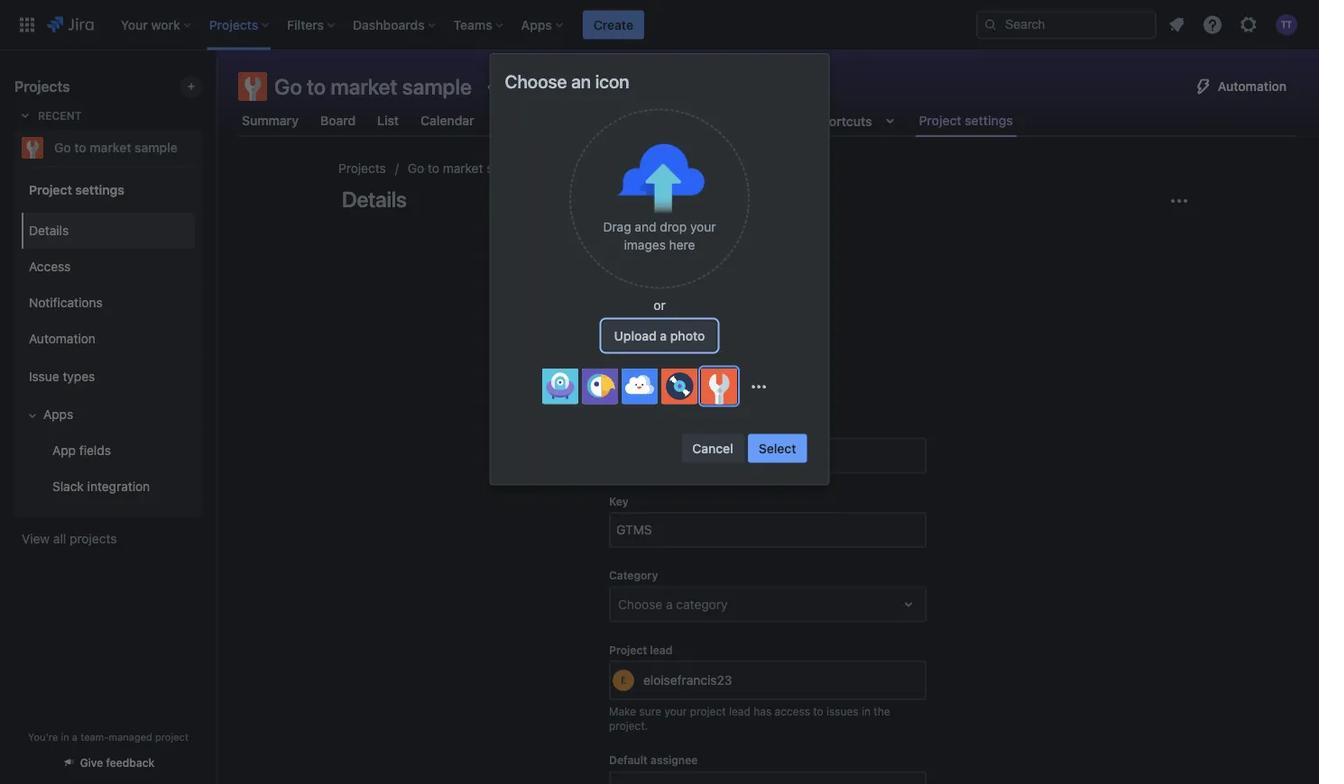 Task type: describe. For each thing, give the bounding box(es) containing it.
choose an icon dialog
[[490, 54, 829, 485]]

settings inside tab list
[[965, 113, 1013, 128]]

search image
[[983, 18, 998, 32]]

types
[[63, 370, 95, 384]]

integration
[[87, 480, 150, 495]]

automation button
[[1182, 72, 1297, 101]]

Search field
[[976, 10, 1157, 39]]

apps
[[43, 407, 73, 422]]

Key field
[[611, 514, 925, 547]]

1 vertical spatial market
[[90, 140, 131, 155]]

access link
[[22, 249, 195, 285]]

select
[[759, 441, 796, 456]]

summary link
[[238, 105, 302, 137]]

timeline link
[[492, 105, 550, 137]]

board link
[[317, 105, 359, 137]]

list
[[377, 113, 399, 128]]

0 horizontal spatial lead
[[650, 644, 672, 657]]

default
[[609, 755, 648, 767]]

to down calendar link
[[428, 161, 439, 176]]

make
[[609, 706, 636, 718]]

notifications
[[29, 296, 103, 310]]

Name field
[[611, 440, 925, 472]]

automation inside button
[[1218, 79, 1287, 94]]

0 vertical spatial sample
[[402, 74, 472, 99]]

projects
[[70, 532, 117, 547]]

forms link
[[564, 105, 609, 137]]

0 horizontal spatial project
[[155, 732, 189, 743]]

issue types
[[29, 370, 95, 384]]

pages link
[[624, 105, 667, 137]]

2 vertical spatial market
[[443, 161, 483, 176]]

create banner
[[0, 0, 1319, 51]]

all
[[53, 532, 66, 547]]

the
[[874, 706, 890, 718]]

your inside the make sure your project lead has access to issues in the project.
[[665, 706, 687, 718]]

go to market sample inside "link"
[[54, 140, 178, 155]]

tab list containing project settings
[[227, 105, 1308, 137]]

choose for choose a category
[[618, 597, 662, 612]]

category
[[609, 570, 658, 582]]

2 vertical spatial a
[[72, 732, 78, 743]]

category
[[676, 597, 728, 612]]

a for category
[[666, 597, 673, 612]]

view all projects
[[22, 532, 117, 547]]

0 horizontal spatial go to market sample link
[[14, 130, 195, 166]]

2 horizontal spatial sample
[[487, 161, 528, 176]]

has
[[754, 706, 772, 718]]

drag and drop your images here
[[603, 220, 716, 253]]

an
[[571, 71, 591, 92]]

app fields
[[52, 444, 111, 458]]

drop
[[660, 220, 687, 235]]

list link
[[374, 105, 403, 137]]

slack integration link
[[32, 469, 195, 505]]

app fields link
[[32, 433, 195, 469]]

projects link
[[338, 158, 386, 180]]

calendar link
[[417, 105, 478, 137]]

drag and drop your images here element
[[584, 218, 735, 254]]

issues
[[685, 113, 723, 128]]

make sure your project lead has access to issues in the project.
[[609, 706, 890, 733]]

0 horizontal spatial project settings
[[29, 182, 124, 197]]

view all projects link
[[14, 523, 202, 556]]

recent
[[38, 109, 82, 122]]

issues link
[[682, 105, 727, 137]]

cancel button
[[682, 435, 744, 463]]

change icon
[[731, 374, 805, 389]]

images
[[624, 238, 666, 253]]

slack
[[52, 480, 84, 495]]

project inside the make sure your project lead has access to issues in the project.
[[690, 706, 726, 718]]

project.
[[609, 720, 648, 733]]

timeline
[[496, 113, 546, 128]]

choose an icon
[[505, 71, 629, 92]]

give
[[80, 757, 103, 770]]

or
[[654, 298, 666, 313]]

choose a category
[[618, 597, 728, 612]]

icon inside button
[[780, 374, 805, 389]]

issue types link
[[22, 357, 195, 397]]

1 horizontal spatial go to market sample link
[[408, 158, 528, 180]]

assignee
[[651, 755, 698, 767]]

issues
[[827, 706, 859, 718]]

1 horizontal spatial go
[[274, 74, 302, 99]]

create button
[[583, 10, 644, 39]]

issue
[[29, 370, 59, 384]]

eloisefrancis23
[[643, 674, 732, 689]]

project settings link
[[550, 158, 641, 180]]

1 horizontal spatial project settings
[[550, 161, 641, 176]]

fields
[[79, 444, 111, 458]]



Task type: locate. For each thing, give the bounding box(es) containing it.
0 vertical spatial automation
[[1218, 79, 1287, 94]]

0 vertical spatial market
[[331, 74, 397, 99]]

show more image
[[744, 372, 773, 401]]

sure
[[639, 706, 661, 718]]

choose for choose an icon
[[505, 71, 567, 92]]

1 vertical spatial details
[[29, 223, 69, 238]]

project down eloisefrancis23 on the bottom of page
[[690, 706, 726, 718]]

a inside "upload a photo" button
[[660, 328, 667, 343]]

1 vertical spatial choose
[[618, 597, 662, 612]]

tab list
[[227, 105, 1308, 137]]

to inside the make sure your project lead has access to issues in the project.
[[813, 706, 823, 718]]

1 horizontal spatial icon
[[780, 374, 805, 389]]

project avatar image
[[710, 237, 826, 353]]

0 vertical spatial a
[[660, 328, 667, 343]]

0 horizontal spatial in
[[61, 732, 69, 743]]

icon inside dialog
[[595, 71, 629, 92]]

go right projects "link"
[[408, 161, 424, 176]]

0 vertical spatial choose
[[505, 71, 567, 92]]

0 vertical spatial go
[[274, 74, 302, 99]]

1 vertical spatial in
[[61, 732, 69, 743]]

icon
[[595, 71, 629, 92], [780, 374, 805, 389]]

0 horizontal spatial market
[[90, 140, 131, 155]]

0 horizontal spatial icon
[[595, 71, 629, 92]]

calendar
[[421, 113, 474, 128]]

0 vertical spatial projects
[[14, 78, 70, 95]]

2 group from the top
[[18, 208, 195, 511]]

0 vertical spatial lead
[[650, 644, 672, 657]]

0 vertical spatial project settings
[[919, 113, 1013, 128]]

sample
[[402, 74, 472, 99], [135, 140, 178, 155], [487, 161, 528, 176]]

1 horizontal spatial choose
[[618, 597, 662, 612]]

2 vertical spatial go to market sample
[[408, 161, 528, 176]]

you're
[[28, 732, 58, 743]]

0 vertical spatial icon
[[595, 71, 629, 92]]

project settings inside tab list
[[919, 113, 1013, 128]]

2 vertical spatial settings
[[75, 182, 124, 197]]

1 horizontal spatial projects
[[338, 161, 386, 176]]

change
[[731, 374, 777, 389]]

a left photo
[[660, 328, 667, 343]]

1 horizontal spatial automation
[[1218, 79, 1287, 94]]

group containing details
[[18, 208, 195, 511]]

access
[[775, 706, 810, 718]]

photo
[[670, 328, 705, 343]]

2 vertical spatial project settings
[[29, 182, 124, 197]]

here
[[669, 238, 695, 253]]

lead up eloisefrancis23 on the bottom of page
[[650, 644, 672, 657]]

choose up timeline
[[505, 71, 567, 92]]

icon right 'an'
[[595, 71, 629, 92]]

2 horizontal spatial go
[[408, 161, 424, 176]]

you're in a team-managed project
[[28, 732, 189, 743]]

choose
[[505, 71, 567, 92], [618, 597, 662, 612]]

a left team-
[[72, 732, 78, 743]]

1 horizontal spatial sample
[[402, 74, 472, 99]]

in left the
[[862, 706, 871, 718]]

project settings
[[919, 113, 1013, 128], [550, 161, 641, 176], [29, 182, 124, 197]]

details
[[342, 187, 407, 212], [29, 223, 69, 238]]

0 vertical spatial project
[[690, 706, 726, 718]]

details down projects "link"
[[342, 187, 407, 212]]

market
[[331, 74, 397, 99], [90, 140, 131, 155], [443, 161, 483, 176]]

upload
[[614, 328, 657, 343]]

expand image
[[22, 405, 43, 427]]

go to market sample down the recent
[[54, 140, 178, 155]]

choose down category
[[618, 597, 662, 612]]

and
[[635, 220, 656, 235]]

1 vertical spatial a
[[666, 597, 673, 612]]

0 vertical spatial go to market sample
[[274, 74, 472, 99]]

pages
[[627, 113, 664, 128]]

lead left has
[[729, 706, 751, 718]]

group containing project settings
[[18, 166, 195, 516]]

select a default avatar option group
[[542, 369, 741, 405]]

to
[[307, 74, 326, 99], [74, 140, 86, 155], [428, 161, 439, 176], [813, 706, 823, 718]]

a for photo
[[660, 328, 667, 343]]

create
[[594, 17, 633, 32]]

go to market sample
[[274, 74, 472, 99], [54, 140, 178, 155], [408, 161, 528, 176]]

group
[[18, 166, 195, 516], [18, 208, 195, 511]]

automation right automation image
[[1218, 79, 1287, 94]]

icon right show more 'image'
[[780, 374, 805, 389]]

to left 'issues' at bottom right
[[813, 706, 823, 718]]

your
[[690, 220, 716, 235], [665, 706, 687, 718]]

summary
[[242, 113, 299, 128]]

a left the category
[[666, 597, 673, 612]]

slack integration
[[52, 480, 150, 495]]

1 vertical spatial go
[[54, 140, 71, 155]]

automation image
[[1193, 76, 1214, 97]]

0 horizontal spatial sample
[[135, 140, 178, 155]]

0 vertical spatial in
[[862, 706, 871, 718]]

1 horizontal spatial your
[[690, 220, 716, 235]]

apps button
[[22, 397, 195, 433]]

forms
[[568, 113, 606, 128]]

go to market sample link down calendar link
[[408, 158, 528, 180]]

1 vertical spatial go to market sample
[[54, 140, 178, 155]]

automation link
[[22, 321, 195, 357]]

1 group from the top
[[18, 166, 195, 516]]

your inside drag and drop your images here
[[690, 220, 716, 235]]

2 vertical spatial go
[[408, 161, 424, 176]]

market down calendar link
[[443, 161, 483, 176]]

1 horizontal spatial project
[[690, 706, 726, 718]]

feedback
[[106, 757, 155, 770]]

0 horizontal spatial settings
[[75, 182, 124, 197]]

projects up collapse recent projects image
[[14, 78, 70, 95]]

go to market sample link
[[14, 130, 195, 166], [408, 158, 528, 180]]

access
[[29, 260, 71, 274]]

cancel
[[692, 441, 733, 456]]

default assignee
[[609, 755, 698, 767]]

upload a photo
[[614, 328, 705, 343]]

2 horizontal spatial project settings
[[919, 113, 1013, 128]]

a
[[660, 328, 667, 343], [666, 597, 673, 612], [72, 732, 78, 743]]

project
[[690, 706, 726, 718], [155, 732, 189, 743]]

upload image image
[[614, 144, 705, 214]]

0 horizontal spatial choose
[[505, 71, 567, 92]]

1 vertical spatial automation
[[29, 332, 96, 347]]

board
[[320, 113, 356, 128]]

projects down board link
[[338, 161, 386, 176]]

choose inside dialog
[[505, 71, 567, 92]]

1 horizontal spatial market
[[331, 74, 397, 99]]

jira image
[[47, 14, 94, 36], [47, 14, 94, 36]]

details link
[[22, 213, 195, 249]]

your right 'sure'
[[665, 706, 687, 718]]

in inside the make sure your project lead has access to issues in the project.
[[862, 706, 871, 718]]

1 vertical spatial projects
[[338, 161, 386, 176]]

1 vertical spatial your
[[665, 706, 687, 718]]

go to market sample link down the recent
[[14, 130, 195, 166]]

details up the access
[[29, 223, 69, 238]]

give feedback
[[80, 757, 155, 770]]

1 horizontal spatial lead
[[729, 706, 751, 718]]

go up summary at the top of the page
[[274, 74, 302, 99]]

0 horizontal spatial go
[[54, 140, 71, 155]]

settings
[[965, 113, 1013, 128], [595, 161, 641, 176], [75, 182, 124, 197]]

0 horizontal spatial details
[[29, 223, 69, 238]]

project lead
[[609, 644, 672, 657]]

1 vertical spatial project settings
[[550, 161, 641, 176]]

0 horizontal spatial automation
[[29, 332, 96, 347]]

lead inside the make sure your project lead has access to issues in the project.
[[729, 706, 751, 718]]

1 horizontal spatial settings
[[595, 161, 641, 176]]

upload a photo button
[[603, 322, 716, 351]]

managed
[[109, 732, 152, 743]]

go
[[274, 74, 302, 99], [54, 140, 71, 155], [408, 161, 424, 176]]

2 horizontal spatial market
[[443, 161, 483, 176]]

lead
[[650, 644, 672, 657], [729, 706, 751, 718]]

give feedback button
[[51, 749, 165, 778]]

view
[[22, 532, 50, 547]]

open image
[[898, 594, 919, 616]]

1 vertical spatial project
[[155, 732, 189, 743]]

change icon button
[[720, 367, 816, 396]]

market up details link
[[90, 140, 131, 155]]

go down the recent
[[54, 140, 71, 155]]

0 horizontal spatial projects
[[14, 78, 70, 95]]

to down the recent
[[74, 140, 86, 155]]

market up list
[[331, 74, 397, 99]]

2 vertical spatial sample
[[487, 161, 528, 176]]

automation
[[1218, 79, 1287, 94], [29, 332, 96, 347]]

automation down notifications
[[29, 332, 96, 347]]

1 vertical spatial sample
[[135, 140, 178, 155]]

0 vertical spatial details
[[342, 187, 407, 212]]

app
[[52, 444, 76, 458]]

select button
[[748, 435, 807, 463]]

key
[[609, 495, 629, 508]]

drag
[[603, 220, 631, 235]]

in right you're
[[61, 732, 69, 743]]

team-
[[80, 732, 109, 743]]

go to market sample down calendar link
[[408, 161, 528, 176]]

your up here
[[690, 220, 716, 235]]

projects
[[14, 78, 70, 95], [338, 161, 386, 176]]

1 vertical spatial lead
[[729, 706, 751, 718]]

1 vertical spatial settings
[[595, 161, 641, 176]]

1 vertical spatial icon
[[780, 374, 805, 389]]

project right the managed on the bottom of the page
[[155, 732, 189, 743]]

eloisefrancis23 image
[[613, 670, 634, 692]]

0 horizontal spatial your
[[665, 706, 687, 718]]

collapse recent projects image
[[14, 105, 36, 126]]

primary element
[[11, 0, 976, 50]]

0 vertical spatial your
[[690, 220, 716, 235]]

0 vertical spatial settings
[[965, 113, 1013, 128]]

go to market sample up list
[[274, 74, 472, 99]]

to up board
[[307, 74, 326, 99]]

2 horizontal spatial settings
[[965, 113, 1013, 128]]

notifications link
[[22, 285, 195, 321]]

automation inside "link"
[[29, 332, 96, 347]]

1 horizontal spatial in
[[862, 706, 871, 718]]

1 horizontal spatial details
[[342, 187, 407, 212]]



Task type: vqa. For each thing, say whether or not it's contained in the screenshot.
advanced
no



